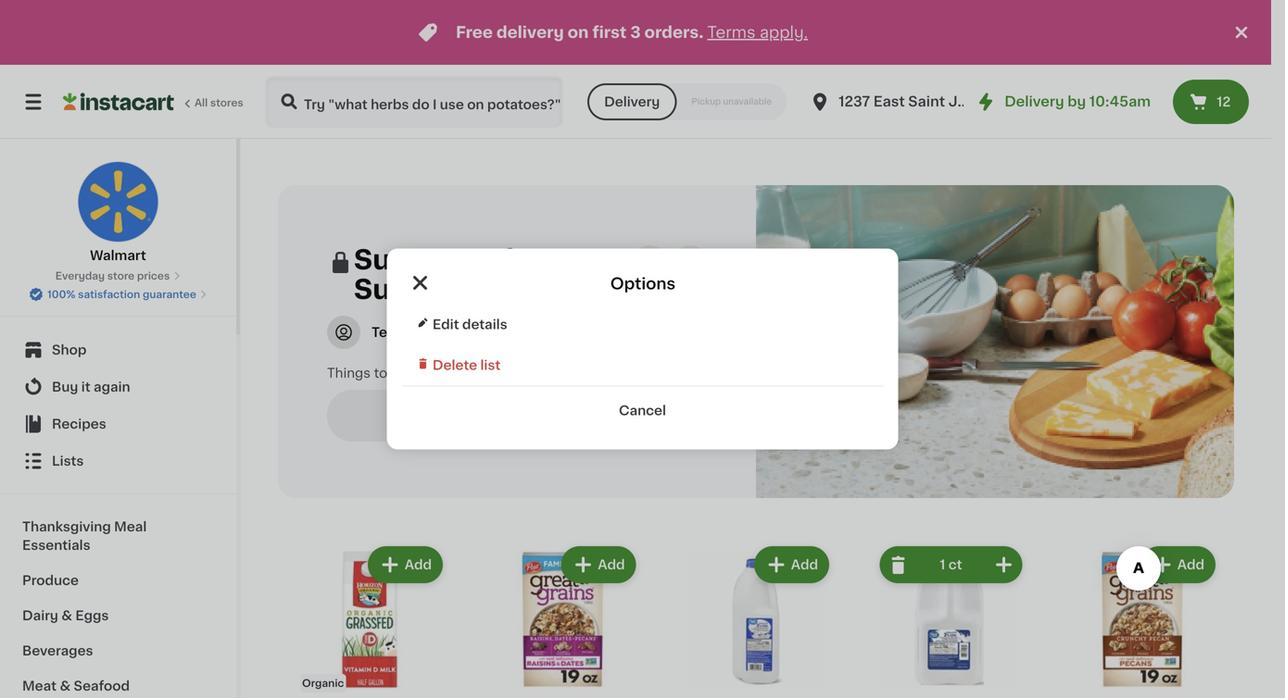 Task type: vqa. For each thing, say whether or not it's contained in the screenshot.
search field
no



Task type: locate. For each thing, give the bounding box(es) containing it.
everyday
[[55, 271, 105, 281]]

0 vertical spatial &
[[61, 610, 72, 623]]

add
[[405, 559, 432, 572], [598, 559, 625, 572], [791, 559, 819, 572], [1178, 559, 1205, 572]]

james
[[949, 95, 997, 108]]

4 product group from the left
[[873, 543, 1027, 699]]

product group containing 1 ct
[[873, 543, 1027, 699]]

instacart logo image
[[63, 91, 174, 113]]

1 add from the left
[[405, 559, 432, 572]]

ct
[[949, 559, 963, 572]]

street
[[1000, 95, 1045, 108]]

delivery
[[1005, 95, 1065, 108], [605, 95, 660, 108]]

2 add button from the left
[[563, 549, 635, 582]]

delivery left by
[[1005, 95, 1065, 108]]

delete
[[433, 359, 477, 372]]

options
[[611, 276, 676, 292]]

free delivery on first 3 orders. terms apply.
[[456, 25, 808, 40]]

add for first add button from right
[[1178, 559, 1205, 572]]

delivery by 10:45am link
[[975, 91, 1151, 113]]

4 add from the left
[[1178, 559, 1205, 572]]

& right meat
[[60, 680, 71, 693]]

lists link
[[11, 443, 225, 480]]

& left eggs
[[61, 610, 72, 623]]

&
[[61, 610, 72, 623], [60, 680, 71, 693]]

bowl
[[445, 247, 514, 273]]

thanksgiving
[[22, 521, 111, 534]]

delivery
[[497, 25, 564, 40]]

shop
[[52, 344, 87, 357]]

3 add from the left
[[791, 559, 819, 572]]

east
[[874, 95, 905, 108]]

beverages link
[[11, 634, 225, 669]]

organic
[[302, 679, 344, 689]]

12
[[1217, 95, 1231, 108]]

cancel button
[[402, 387, 884, 420]]

it
[[81, 381, 91, 394]]

essentials
[[22, 539, 91, 552]]

10:45am
[[1090, 95, 1151, 108]]

organic button
[[300, 551, 439, 699]]

delivery button
[[588, 83, 677, 121]]

to
[[374, 367, 388, 380]]

for
[[419, 367, 437, 380]]

lists
[[52, 455, 84, 468]]

thanksgiving meal essentials
[[22, 521, 147, 552]]

again
[[94, 381, 130, 394]]

2 add from the left
[[598, 559, 625, 572]]

recipes link
[[11, 406, 225, 443]]

things
[[327, 367, 371, 380]]

seafood
[[74, 680, 130, 693]]

2 product group from the left
[[486, 543, 640, 699]]

0 horizontal spatial delivery
[[605, 95, 660, 108]]

edit details
[[433, 318, 508, 331]]

edit details button
[[402, 305, 884, 345]]

meat & seafood
[[22, 680, 130, 693]]

5 product group from the left
[[1066, 543, 1220, 699]]

product group
[[293, 543, 447, 699], [486, 543, 640, 699], [679, 543, 833, 699], [873, 543, 1027, 699], [1066, 543, 1220, 699]]

free
[[456, 25, 493, 40]]

edit list dialog
[[387, 249, 899, 450]]

satisfaction
[[78, 290, 140, 300]]

everyday store prices link
[[55, 269, 181, 284]]

thanksgiving meal essentials link
[[11, 510, 225, 564]]

& inside "link"
[[60, 680, 71, 693]]

1 horizontal spatial delivery
[[1005, 95, 1065, 108]]

remove great value 2% reduced fat milk image
[[888, 554, 910, 577]]

my
[[440, 367, 461, 380]]

terry turtle
[[372, 326, 449, 339]]

buy
[[391, 367, 416, 380]]

limited time offer region
[[0, 0, 1231, 65]]

delivery inside button
[[605, 95, 660, 108]]

stores
[[210, 98, 243, 108]]

prices
[[137, 271, 170, 281]]

1 vertical spatial &
[[60, 680, 71, 693]]

delivery down free delivery on first 3 orders. terms apply. on the top of the page
[[605, 95, 660, 108]]

details
[[462, 318, 508, 331]]

shop link
[[11, 332, 225, 369]]

None search field
[[265, 76, 564, 128]]

recipes
[[52, 418, 106, 431]]

1
[[940, 559, 946, 572]]

add for fourth add button from the right
[[405, 559, 432, 572]]

add button
[[370, 549, 441, 582], [563, 549, 635, 582], [756, 549, 828, 582], [1143, 549, 1214, 582]]

delivery by 10:45am
[[1005, 95, 1151, 108]]

1237
[[839, 95, 871, 108]]

meal
[[114, 521, 147, 534]]

apply.
[[760, 25, 808, 40]]

buy it again
[[52, 381, 130, 394]]

delete list button
[[402, 345, 884, 387]]



Task type: describe. For each thing, give the bounding box(es) containing it.
guarantee
[[143, 290, 196, 300]]

increment quantity of great value 2% reduced fat milk image
[[993, 554, 1015, 577]]

walmart link
[[77, 161, 159, 265]]

3 add button from the left
[[756, 549, 828, 582]]

beverages
[[22, 645, 93, 658]]

produce link
[[11, 564, 225, 599]]

terms apply. link
[[708, 25, 808, 40]]

walmart logo image
[[77, 161, 159, 243]]

3 product group from the left
[[679, 543, 833, 699]]

dairy
[[22, 610, 58, 623]]

buy it again link
[[11, 369, 225, 406]]

sunday
[[354, 277, 462, 303]]

& for meat
[[60, 680, 71, 693]]

walmart
[[90, 249, 146, 262]]

everyday store prices
[[55, 271, 170, 281]]

list
[[481, 359, 501, 372]]

add for third add button from left
[[791, 559, 819, 572]]

by
[[1068, 95, 1087, 108]]

delivery for delivery by 10:45am
[[1005, 95, 1065, 108]]

cancel
[[619, 405, 666, 418]]

dairy & eggs
[[22, 610, 109, 623]]

add for second add button
[[598, 559, 625, 572]]

terms
[[708, 25, 756, 40]]

4 add button from the left
[[1143, 549, 1214, 582]]

100%
[[47, 290, 76, 300]]

delete list
[[433, 359, 501, 372]]

meat
[[22, 680, 57, 693]]

terry
[[372, 326, 406, 339]]

delivery for delivery
[[605, 95, 660, 108]]

on
[[568, 25, 589, 40]]

produce
[[22, 575, 79, 588]]

100% satisfaction guarantee button
[[29, 284, 208, 302]]

1237 east saint james street button
[[809, 76, 1045, 128]]

eggs
[[75, 610, 109, 623]]

first
[[593, 25, 627, 40]]

service type group
[[588, 83, 787, 121]]

super bowl sunday
[[354, 247, 514, 303]]

party!
[[488, 367, 527, 380]]

1 ct
[[940, 559, 963, 572]]

dairy & eggs link
[[11, 599, 225, 634]]

1237 east saint james street
[[839, 95, 1045, 108]]

edit
[[433, 318, 459, 331]]

100% satisfaction guarantee
[[47, 290, 196, 300]]

1 product group from the left
[[293, 543, 447, 699]]

saint
[[909, 95, 946, 108]]

1 add button from the left
[[370, 549, 441, 582]]

all
[[195, 98, 208, 108]]

turtle
[[410, 326, 449, 339]]

orders.
[[645, 25, 704, 40]]

all stores
[[195, 98, 243, 108]]

12 button
[[1174, 80, 1250, 124]]

buy
[[52, 381, 78, 394]]

things to buy for my big party!
[[327, 367, 527, 380]]

& for dairy
[[61, 610, 72, 623]]

super
[[354, 247, 438, 273]]

meat & seafood link
[[11, 669, 225, 699]]

all stores link
[[63, 76, 245, 128]]

store
[[107, 271, 135, 281]]

3
[[631, 25, 641, 40]]

big
[[464, 367, 485, 380]]



